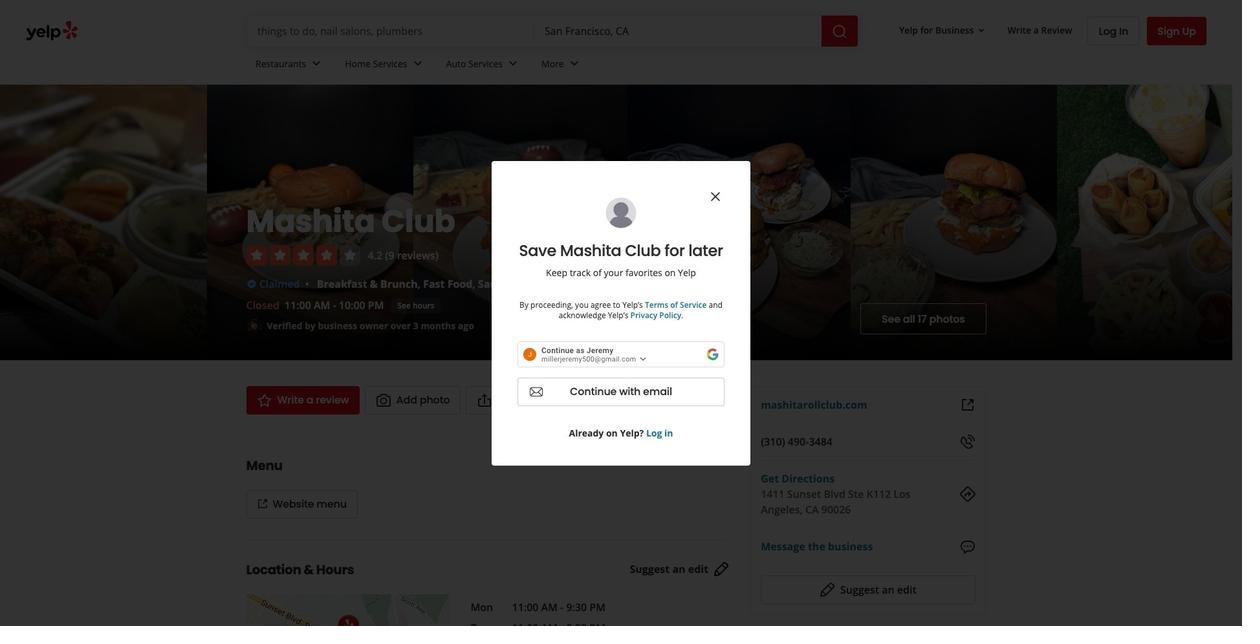 Task type: locate. For each thing, give the bounding box(es) containing it.
1 24 chevron down v2 image from the left
[[309, 56, 324, 71]]

close image
[[708, 189, 724, 205]]

1 horizontal spatial 24 chevron down v2 image
[[567, 56, 582, 71]]

0 horizontal spatial photo of mashita club - los angeles, ca, us. image
[[628, 85, 851, 361]]

1 horizontal spatial 24 chevron down v2 image
[[410, 56, 426, 71]]

1 vertical spatial 24 pencil v2 image
[[820, 582, 836, 598]]

location & hours element
[[226, 540, 750, 627]]

0 horizontal spatial 24 chevron down v2 image
[[309, 56, 324, 71]]

24 chevron down v2 image
[[506, 56, 521, 71], [567, 56, 582, 71]]

24 pencil v2 image
[[714, 562, 730, 578], [820, 582, 836, 598]]

0 vertical spatial 24 pencil v2 image
[[714, 562, 730, 578]]

2 24 chevron down v2 image from the left
[[567, 56, 582, 71]]

24 external link v2 image
[[960, 397, 976, 413]]

24 share v2 image
[[477, 393, 493, 409]]

24 chevron down v2 image
[[309, 56, 324, 71], [410, 56, 426, 71]]

24 pencil v2 image inside location & hours element
[[714, 562, 730, 578]]

1 horizontal spatial photo of mashita club - los angeles, ca, us. image
[[1058, 85, 1243, 361]]

0 horizontal spatial 24 pencil v2 image
[[714, 562, 730, 578]]

dialog
[[0, 0, 1243, 627]]

photo of mashita club - los angeles, ca, us. image
[[628, 85, 851, 361], [1058, 85, 1243, 361]]

1 24 chevron down v2 image from the left
[[506, 56, 521, 71]]

photo of mashita club - los angeles, ca, us. hot chicken sandwich image
[[414, 85, 628, 361]]

photo of mashita club - los angeles, ca, us. chicken sandwich image
[[207, 85, 414, 361]]

None search field
[[247, 16, 858, 47]]

24 save outline v2 image
[[555, 393, 571, 409]]

24 star v2 image
[[257, 393, 272, 409]]

24 message v2 image
[[960, 540, 976, 555]]

0 horizontal spatial 24 chevron down v2 image
[[506, 56, 521, 71]]



Task type: describe. For each thing, give the bounding box(es) containing it.
16 external link v2 image
[[257, 499, 268, 510]]

16 chevron down v2 image
[[977, 25, 988, 35]]

1 horizontal spatial 24 pencil v2 image
[[820, 582, 836, 598]]

16 claim filled v2 image
[[246, 279, 257, 289]]

24 directions v2 image
[[960, 487, 976, 502]]

4.2 star rating image
[[246, 245, 360, 266]]

photo of mashita club - los angeles, ca, us. spicy chicken sandwich image
[[851, 85, 1058, 361]]

24 phone v2 image
[[960, 434, 976, 450]]

24 mail outline image
[[529, 384, 544, 400]]

business categories element
[[245, 47, 1207, 84]]

search image
[[833, 24, 848, 39]]

map image
[[246, 595, 450, 627]]

24 camera v2 image
[[376, 393, 391, 409]]

photo of mashita club - los angeles, ca, us. sunset blvd roll with salmon sashimi and miso soup image
[[0, 85, 207, 361]]

2 24 chevron down v2 image from the left
[[410, 56, 426, 71]]

2 photo of mashita club - los angeles, ca, us. image from the left
[[1058, 85, 1243, 361]]

1 photo of mashita club - los angeles, ca, us. image from the left
[[628, 85, 851, 361]]

menu element
[[226, 436, 730, 519]]



Task type: vqa. For each thing, say whether or not it's contained in the screenshot.
Cidercade Arlington 500 E Division St, Arlington, TX 76011
no



